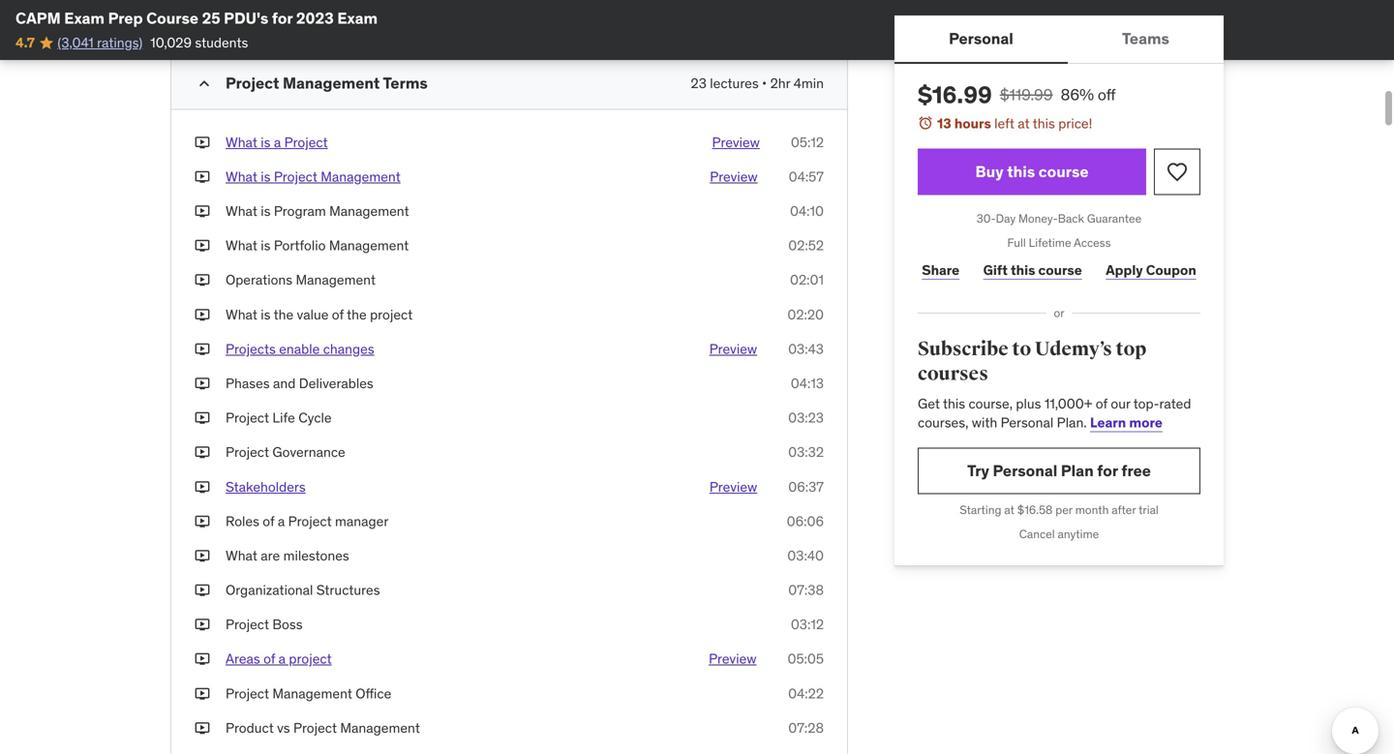 Task type: vqa. For each thing, say whether or not it's contained in the screenshot.
bottom PDU
no



Task type: describe. For each thing, give the bounding box(es) containing it.
25
[[202, 8, 220, 28]]

23 lectures • 2hr 4min
[[691, 74, 824, 92]]

project management office
[[226, 685, 392, 703]]

roles
[[226, 513, 260, 530]]

get this course, plus 11,000+ of our top-rated courses, with personal plan.
[[918, 395, 1192, 431]]

buy
[[976, 162, 1004, 182]]

gift this course link
[[980, 251, 1087, 290]]

10,029
[[150, 34, 192, 51]]

02:52
[[789, 237, 824, 254]]

2 exam from the left
[[337, 8, 378, 28]]

what is a project
[[226, 134, 328, 151]]

course
[[146, 8, 199, 28]]

are
[[261, 547, 280, 565]]

the for is
[[274, 306, 294, 323]]

price!
[[1059, 115, 1093, 132]]

11,000+
[[1045, 395, 1093, 412]]

deliverables
[[299, 375, 374, 392]]

personal inside the get this course, plus 11,000+ of our top-rated courses, with personal plan.
[[1001, 414, 1054, 431]]

10,029 students
[[150, 34, 248, 51]]

areas of a project
[[226, 651, 332, 668]]

milestones
[[283, 547, 349, 565]]

tab list containing personal
[[895, 15, 1224, 64]]

gift
[[984, 261, 1008, 279]]

rated
[[1160, 395, 1192, 412]]

xsmall image for operations management
[[195, 271, 210, 290]]

what for what is portfolio management
[[226, 237, 258, 254]]

the for of
[[285, 16, 305, 33]]

what for what are milestones
[[226, 547, 258, 565]]

hours
[[955, 115, 992, 132]]

capm exam prep course 25 pdu's for 2023 exam
[[15, 8, 378, 28]]

4.7
[[15, 34, 35, 51]]

apply
[[1106, 261, 1144, 279]]

phases
[[226, 375, 270, 392]]

of for project
[[264, 651, 275, 668]]

management up what is portfolio management
[[329, 202, 409, 220]]

to
[[1013, 338, 1032, 361]]

the up changes
[[347, 306, 367, 323]]

1 exam from the left
[[64, 8, 105, 28]]

teams button
[[1068, 15, 1224, 62]]

•
[[762, 74, 767, 92]]

1 horizontal spatial for
[[1098, 461, 1119, 481]]

ratings)
[[97, 34, 143, 51]]

roles of a project manager
[[226, 513, 389, 530]]

top-
[[1134, 395, 1160, 412]]

13 hours left at this price!
[[938, 115, 1093, 132]]

this for gift
[[1011, 261, 1036, 279]]

is for project
[[261, 168, 271, 185]]

stakeholders
[[226, 478, 306, 496]]

0 vertical spatial at
[[1018, 115, 1030, 132]]

what is program management
[[226, 202, 409, 220]]

off
[[1098, 85, 1117, 105]]

0 horizontal spatial for
[[272, 8, 293, 28]]

what for what is the value of the project
[[226, 306, 258, 323]]

product
[[226, 720, 274, 737]]

alarm image
[[918, 115, 934, 131]]

areas
[[226, 651, 260, 668]]

full
[[1008, 235, 1027, 250]]

this up the project management terms
[[308, 16, 330, 33]]

project up areas
[[226, 616, 269, 634]]

of for this
[[270, 16, 282, 33]]

04:22
[[789, 685, 824, 703]]

1 xsmall image from the top
[[195, 15, 210, 34]]

what is project management
[[226, 168, 401, 185]]

apply coupon
[[1106, 261, 1197, 279]]

management down the office at the bottom left of the page
[[340, 720, 420, 737]]

what is a project button
[[226, 133, 328, 152]]

03:43
[[789, 340, 824, 358]]

personal inside button
[[949, 28, 1014, 48]]

what is portfolio management
[[226, 237, 409, 254]]

course for buy this course
[[1039, 162, 1089, 182]]

04:13
[[791, 375, 824, 392]]

project up product
[[226, 685, 269, 703]]

this left price!
[[1033, 115, 1056, 132]]

xsmall image for organizational structures
[[195, 581, 210, 600]]

8 xsmall image from the top
[[195, 650, 210, 669]]

course for gift this course
[[1039, 261, 1083, 279]]

students
[[195, 34, 248, 51]]

4min
[[794, 74, 824, 92]]

subscribe
[[918, 338, 1009, 361]]

gift this course
[[984, 261, 1083, 279]]

xsmall image for what is the value of the project
[[195, 305, 210, 324]]

2 vertical spatial personal
[[993, 461, 1058, 481]]

day
[[996, 211, 1016, 226]]

4 xsmall image from the top
[[195, 340, 210, 359]]

free
[[1122, 461, 1152, 481]]

2 xsmall image from the top
[[195, 133, 210, 152]]

layout
[[226, 16, 267, 33]]

or
[[1054, 306, 1065, 321]]

23
[[691, 74, 707, 92]]

management inside button
[[321, 168, 401, 185]]

starting
[[960, 503, 1002, 518]]

02:20
[[788, 306, 824, 323]]

month
[[1076, 503, 1109, 518]]

capm
[[15, 8, 61, 28]]

course,
[[969, 395, 1013, 412]]

project inside button
[[289, 651, 332, 668]]

$16.99 $119.99 86% off
[[918, 80, 1117, 109]]

preview for 05:05
[[709, 651, 757, 668]]

xsmall image for what is program management
[[195, 202, 210, 221]]

product vs project management
[[226, 720, 420, 737]]

left
[[995, 115, 1015, 132]]

30-day money-back guarantee full lifetime access
[[977, 211, 1142, 250]]

project up milestones
[[288, 513, 332, 530]]

boss
[[273, 616, 303, 634]]

xsmall image for phases and deliverables
[[195, 374, 210, 393]]

terms
[[383, 73, 428, 93]]

lifetime
[[1029, 235, 1072, 250]]

of right value
[[332, 306, 344, 323]]

our
[[1111, 395, 1131, 412]]

06:06
[[787, 513, 824, 530]]

project down phases
[[226, 409, 269, 427]]

what is the value of the project
[[226, 306, 413, 323]]

governance
[[273, 444, 346, 461]]

xsmall image for what are milestones
[[195, 547, 210, 566]]

courses,
[[918, 414, 969, 431]]

management down layout of the this course button at the left top of the page
[[283, 73, 380, 93]]

cycle
[[299, 409, 332, 427]]

per
[[1056, 503, 1073, 518]]

lectures
[[710, 74, 759, 92]]

this for buy
[[1008, 162, 1036, 182]]

plus
[[1017, 395, 1042, 412]]

courses
[[918, 362, 989, 386]]

project governance
[[226, 444, 346, 461]]



Task type: locate. For each thing, give the bounding box(es) containing it.
2 is from the top
[[261, 168, 271, 185]]

at left the $16.58
[[1005, 503, 1015, 518]]

preview left the 05:05
[[709, 651, 757, 668]]

management up what is program management
[[321, 168, 401, 185]]

is for program
[[261, 202, 271, 220]]

project right vs
[[293, 720, 337, 737]]

project inside button
[[284, 134, 328, 151]]

course down "lifetime" at the top right of page
[[1039, 261, 1083, 279]]

project boss
[[226, 616, 303, 634]]

at
[[1018, 115, 1030, 132], [1005, 503, 1015, 518]]

management up what is the value of the project
[[296, 271, 376, 289]]

try personal plan for free
[[968, 461, 1152, 481]]

0 horizontal spatial exam
[[64, 8, 105, 28]]

changes
[[323, 340, 375, 358]]

what for what is a project
[[226, 134, 258, 151]]

small image
[[195, 74, 214, 93]]

4 is from the top
[[261, 237, 271, 254]]

projects enable changes button
[[226, 340, 375, 359]]

1 vertical spatial personal
[[1001, 414, 1054, 431]]

0 vertical spatial course
[[333, 16, 374, 33]]

is up what is project management
[[261, 134, 271, 151]]

a up what are milestones
[[278, 513, 285, 530]]

0 vertical spatial a
[[274, 134, 281, 151]]

prep
[[108, 8, 143, 28]]

$119.99
[[1000, 85, 1053, 105]]

management
[[283, 73, 380, 93], [321, 168, 401, 185], [329, 202, 409, 220], [329, 237, 409, 254], [296, 271, 376, 289], [273, 685, 352, 703], [340, 720, 420, 737]]

what is project management button
[[226, 168, 401, 186]]

buy this course button
[[918, 149, 1147, 195]]

a for what
[[274, 134, 281, 151]]

of right roles
[[263, 513, 275, 530]]

try personal plan for free link
[[918, 448, 1201, 494]]

for
[[272, 8, 293, 28], [1098, 461, 1119, 481]]

project inside button
[[274, 168, 318, 185]]

xsmall image
[[195, 168, 210, 186], [195, 271, 210, 290], [195, 305, 210, 324], [195, 340, 210, 359], [195, 374, 210, 393], [195, 478, 210, 497], [195, 512, 210, 531], [195, 547, 210, 566], [195, 581, 210, 600]]

structures
[[317, 582, 380, 599]]

xsmall image for project management office
[[195, 685, 210, 704]]

(3,041 ratings)
[[57, 34, 143, 51]]

at inside starting at $16.58 per month after trial cancel anytime
[[1005, 503, 1015, 518]]

operations
[[226, 271, 293, 289]]

2 what from the top
[[226, 168, 258, 185]]

2 vertical spatial a
[[279, 651, 286, 668]]

project up what is project management
[[284, 134, 328, 151]]

1 vertical spatial at
[[1005, 503, 1015, 518]]

stakeholders button
[[226, 478, 306, 497]]

xsmall image for project life cycle
[[195, 409, 210, 428]]

plan
[[1062, 461, 1094, 481]]

project management terms
[[226, 73, 428, 93]]

udemy's
[[1035, 338, 1113, 361]]

back
[[1058, 211, 1085, 226]]

1 horizontal spatial at
[[1018, 115, 1030, 132]]

subscribe to udemy's top courses
[[918, 338, 1147, 386]]

of right layout
[[270, 16, 282, 33]]

course inside buy this course button
[[1039, 162, 1089, 182]]

2hr
[[771, 74, 791, 92]]

layout of the this course button
[[226, 15, 374, 34]]

7 xsmall image from the top
[[195, 512, 210, 531]]

xsmall image for product vs project management
[[195, 719, 210, 738]]

of left our
[[1096, 395, 1108, 412]]

3 is from the top
[[261, 202, 271, 220]]

the inside button
[[285, 16, 305, 33]]

what down what is a project button
[[226, 168, 258, 185]]

is
[[261, 134, 271, 151], [261, 168, 271, 185], [261, 202, 271, 220], [261, 237, 271, 254], [261, 306, 271, 323]]

preview
[[712, 134, 760, 151], [710, 168, 758, 185], [710, 340, 758, 358], [710, 478, 758, 496], [709, 651, 757, 668]]

what inside button
[[226, 134, 258, 151]]

is for portfolio
[[261, 237, 271, 254]]

6 what from the top
[[226, 547, 258, 565]]

9 xsmall image from the top
[[195, 581, 210, 600]]

personal down plus
[[1001, 414, 1054, 431]]

get
[[918, 395, 940, 412]]

for left free
[[1098, 461, 1119, 481]]

this right buy
[[1008, 162, 1036, 182]]

enable
[[279, 340, 320, 358]]

04:57
[[789, 168, 824, 185]]

with
[[972, 414, 998, 431]]

value
[[297, 306, 329, 323]]

0 horizontal spatial project
[[289, 651, 332, 668]]

exam right 2023
[[337, 8, 378, 28]]

personal up the $16.58
[[993, 461, 1058, 481]]

03:40
[[788, 547, 824, 565]]

5 is from the top
[[261, 306, 271, 323]]

13
[[938, 115, 952, 132]]

what for what is program management
[[226, 202, 258, 220]]

project up project management office
[[289, 651, 332, 668]]

project
[[226, 73, 279, 93], [284, 134, 328, 151], [274, 168, 318, 185], [226, 409, 269, 427], [226, 444, 269, 461], [288, 513, 332, 530], [226, 616, 269, 634], [226, 685, 269, 703], [293, 720, 337, 737]]

1 vertical spatial project
[[289, 651, 332, 668]]

course inside the gift this course link
[[1039, 261, 1083, 279]]

after
[[1112, 503, 1137, 518]]

what left are
[[226, 547, 258, 565]]

4 what from the top
[[226, 237, 258, 254]]

course up back
[[1039, 162, 1089, 182]]

the right layout
[[285, 16, 305, 33]]

0 vertical spatial project
[[370, 306, 413, 323]]

top
[[1116, 338, 1147, 361]]

5 what from the top
[[226, 306, 258, 323]]

life
[[273, 409, 295, 427]]

is for a
[[261, 134, 271, 151]]

4 xsmall image from the top
[[195, 236, 210, 255]]

the left value
[[274, 306, 294, 323]]

3 xsmall image from the top
[[195, 305, 210, 324]]

5 xsmall image from the top
[[195, 409, 210, 428]]

for left 2023
[[272, 8, 293, 28]]

07:28
[[789, 720, 824, 737]]

5 xsmall image from the top
[[195, 374, 210, 393]]

1 what from the top
[[226, 134, 258, 151]]

07:38
[[789, 582, 824, 599]]

a up what is project management
[[274, 134, 281, 151]]

xsmall image for project governance
[[195, 443, 210, 462]]

xsmall image
[[195, 15, 210, 34], [195, 133, 210, 152], [195, 202, 210, 221], [195, 236, 210, 255], [195, 409, 210, 428], [195, 443, 210, 462], [195, 616, 210, 635], [195, 650, 210, 669], [195, 685, 210, 704], [195, 719, 210, 738]]

this up the courses,
[[943, 395, 966, 412]]

vs
[[277, 720, 290, 737]]

1 xsmall image from the top
[[195, 168, 210, 186]]

is for the
[[261, 306, 271, 323]]

03:23
[[789, 409, 824, 427]]

course inside layout of the this course button
[[333, 16, 374, 33]]

trial
[[1139, 503, 1159, 518]]

this
[[308, 16, 330, 33], [1033, 115, 1056, 132], [1008, 162, 1036, 182], [1011, 261, 1036, 279], [943, 395, 966, 412]]

organizational structures
[[226, 582, 380, 599]]

a for roles
[[278, 513, 285, 530]]

a
[[274, 134, 281, 151], [278, 513, 285, 530], [279, 651, 286, 668]]

3 xsmall image from the top
[[195, 202, 210, 221]]

10 xsmall image from the top
[[195, 719, 210, 738]]

preview for 06:37
[[710, 478, 758, 496]]

try
[[968, 461, 990, 481]]

what up what is project management
[[226, 134, 258, 151]]

preview left 04:57
[[710, 168, 758, 185]]

1 vertical spatial course
[[1039, 162, 1089, 182]]

what up operations
[[226, 237, 258, 254]]

a for areas
[[279, 651, 286, 668]]

preview for 03:43
[[710, 340, 758, 358]]

1 horizontal spatial exam
[[337, 8, 378, 28]]

1 vertical spatial for
[[1098, 461, 1119, 481]]

is left the portfolio
[[261, 237, 271, 254]]

is down operations
[[261, 306, 271, 323]]

share button
[[918, 251, 964, 290]]

6 xsmall image from the top
[[195, 478, 210, 497]]

exam up (3,041
[[64, 8, 105, 28]]

tab list
[[895, 15, 1224, 64]]

2 xsmall image from the top
[[195, 271, 210, 290]]

preview down lectures
[[712, 134, 760, 151]]

cancel
[[1020, 527, 1056, 542]]

starting at $16.58 per month after trial cancel anytime
[[960, 503, 1159, 542]]

a inside button
[[279, 651, 286, 668]]

preview for 05:12
[[712, 134, 760, 151]]

xsmall image for what is portfolio management
[[195, 236, 210, 255]]

of for project
[[263, 513, 275, 530]]

is inside button
[[261, 134, 271, 151]]

and
[[273, 375, 296, 392]]

course up the project management terms
[[333, 16, 374, 33]]

this inside the get this course, plus 11,000+ of our top-rated courses, with personal plan.
[[943, 395, 966, 412]]

plan.
[[1057, 414, 1087, 431]]

personal up $16.99
[[949, 28, 1014, 48]]

personal button
[[895, 15, 1068, 62]]

a inside button
[[274, 134, 281, 151]]

project right small image on the top of the page
[[226, 73, 279, 93]]

this right gift
[[1011, 261, 1036, 279]]

at right left
[[1018, 115, 1030, 132]]

preview left 06:37
[[710, 478, 758, 496]]

what left "program"
[[226, 202, 258, 220]]

preview for 04:57
[[710, 168, 758, 185]]

project up stakeholders
[[226, 444, 269, 461]]

project up "program"
[[274, 168, 318, 185]]

is left "program"
[[261, 202, 271, 220]]

7 xsmall image from the top
[[195, 616, 210, 635]]

this for get
[[943, 395, 966, 412]]

0 vertical spatial for
[[272, 8, 293, 28]]

wishlist image
[[1166, 160, 1190, 184]]

project up changes
[[370, 306, 413, 323]]

2 vertical spatial course
[[1039, 261, 1083, 279]]

2023
[[296, 8, 334, 28]]

preview left '03:43' at top right
[[710, 340, 758, 358]]

management down what is program management
[[329, 237, 409, 254]]

portfolio
[[274, 237, 326, 254]]

05:12
[[791, 134, 824, 151]]

layout of the this course
[[226, 16, 374, 33]]

xsmall image for roles of a project manager
[[195, 512, 210, 531]]

management up 'product vs project management'
[[273, 685, 352, 703]]

1 vertical spatial a
[[278, 513, 285, 530]]

what inside button
[[226, 168, 258, 185]]

learn
[[1091, 414, 1127, 431]]

what up projects
[[226, 306, 258, 323]]

pdu's
[[224, 8, 269, 28]]

is down what is a project button
[[261, 168, 271, 185]]

coupon
[[1147, 261, 1197, 279]]

areas of a project button
[[226, 650, 332, 669]]

9 xsmall image from the top
[[195, 685, 210, 704]]

8 xsmall image from the top
[[195, 547, 210, 566]]

guarantee
[[1088, 211, 1142, 226]]

0 vertical spatial personal
[[949, 28, 1014, 48]]

is inside button
[[261, 168, 271, 185]]

1 is from the top
[[261, 134, 271, 151]]

of right areas
[[264, 651, 275, 668]]

06:37
[[789, 478, 824, 496]]

6 xsmall image from the top
[[195, 443, 210, 462]]

teams
[[1123, 28, 1170, 48]]

of inside the get this course, plus 11,000+ of our top-rated courses, with personal plan.
[[1096, 395, 1108, 412]]

a down boss
[[279, 651, 286, 668]]

what for what is project management
[[226, 168, 258, 185]]

0 horizontal spatial at
[[1005, 503, 1015, 518]]

projects enable changes
[[226, 340, 375, 358]]

project
[[370, 306, 413, 323], [289, 651, 332, 668]]

3 what from the top
[[226, 202, 258, 220]]

1 horizontal spatial project
[[370, 306, 413, 323]]

the
[[285, 16, 305, 33], [274, 306, 294, 323], [347, 306, 367, 323]]

xsmall image for project boss
[[195, 616, 210, 635]]



